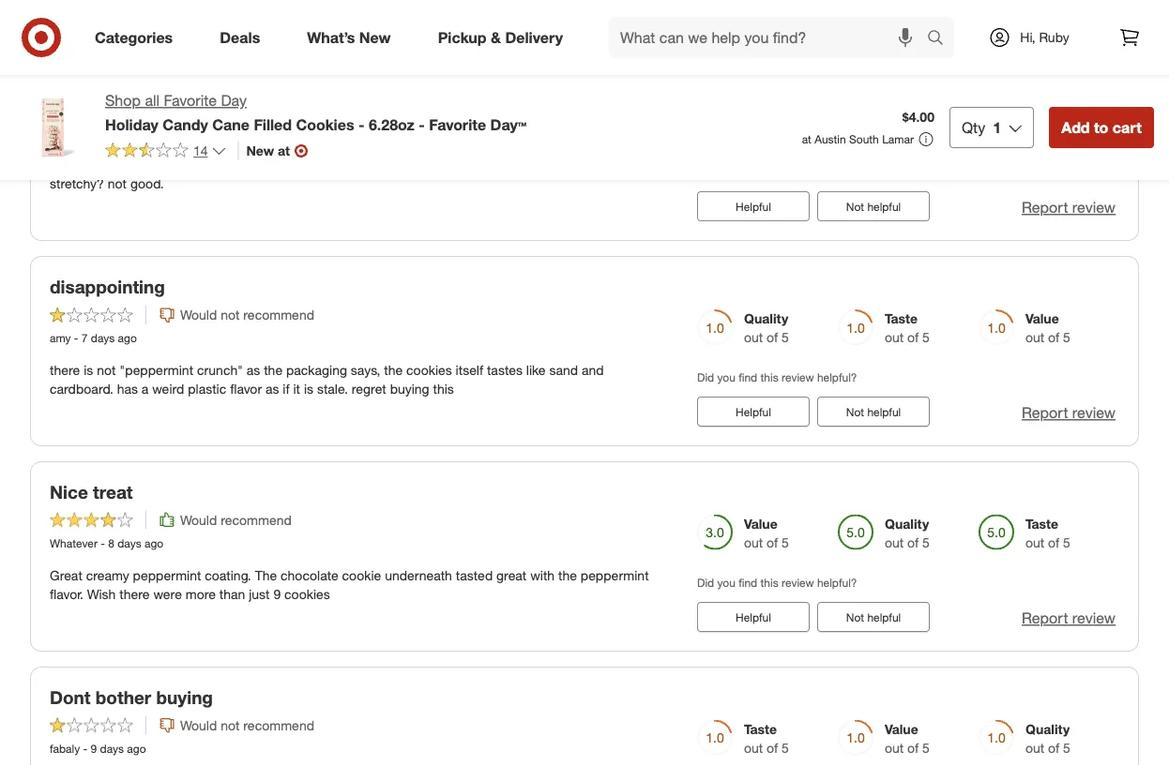 Task type: vqa. For each thing, say whether or not it's contained in the screenshot.
Ulta
no



Task type: locate. For each thing, give the bounding box(es) containing it.
0 vertical spatial new
[[359, 28, 391, 47]]

- for disappointing
[[74, 331, 78, 345]]

ago
[[116, 126, 134, 140], [118, 331, 137, 345], [145, 537, 163, 551], [127, 742, 146, 756]]

is up cardboard.
[[84, 362, 93, 379]]

new right 'what's'
[[359, 28, 391, 47]]

0 vertical spatial helpful
[[736, 200, 771, 214]]

2 vertical spatial as
[[266, 381, 279, 397]]

2 report review button from the top
[[1022, 403, 1116, 424]]

1 horizontal spatial all
[[145, 91, 160, 110]]

3 not helpful button from the top
[[817, 602, 930, 632]]

3 not from the top
[[846, 610, 864, 624]]

1 vertical spatial helpful button
[[697, 397, 810, 427]]

would up coating. in the left bottom of the page
[[180, 512, 217, 529]]

any
[[273, 157, 293, 173]]

at for not at all as expected
[[82, 71, 99, 92]]

the
[[255, 568, 277, 584]]

0 horizontal spatial there
[[50, 362, 80, 379]]

quality
[[885, 105, 929, 122], [744, 310, 789, 327], [885, 516, 929, 532], [1026, 721, 1070, 738]]

not helpful
[[846, 200, 901, 214], [846, 405, 901, 419], [846, 610, 901, 624]]

good.
[[130, 176, 164, 192]]

did for disappointing
[[697, 371, 714, 385]]

value
[[1026, 310, 1059, 327], [744, 516, 778, 532], [885, 721, 918, 738]]

there up cardboard.
[[50, 362, 80, 379]]

2 horizontal spatial and
[[621, 157, 643, 173]]

0 vertical spatial report review button
[[1022, 197, 1116, 219]]

1 vertical spatial did you find this review helpful?
[[697, 576, 857, 590]]

and down 6.28oz
[[405, 157, 427, 173]]

would up crunch" on the left of the page
[[180, 307, 217, 323]]

1 vertical spatial is
[[304, 381, 313, 397]]

cookies
[[406, 362, 452, 379], [284, 586, 330, 603]]

1 vertical spatial helpful?
[[817, 576, 857, 590]]

like
[[526, 362, 546, 379]]

1 horizontal spatial 9
[[273, 586, 281, 603]]

sand
[[549, 362, 578, 379]]

not helpful button for nice treat
[[817, 602, 930, 632]]

1 find from the top
[[739, 371, 758, 385]]

as up holiday
[[128, 71, 148, 92]]

1 vertical spatial you
[[718, 576, 736, 590]]

at
[[82, 71, 99, 92], [802, 132, 812, 146], [278, 143, 290, 159]]

0 vertical spatial find
[[739, 371, 758, 385]]

2 helpful button from the top
[[697, 397, 810, 427]]

0 vertical spatial report review
[[1022, 199, 1116, 217]]

review for nice treat's report review button
[[1073, 609, 1116, 628]]

flavor.
[[50, 586, 84, 603]]

2 not helpful from the top
[[846, 405, 901, 419]]

would for disappointing
[[180, 307, 217, 323]]

1 vertical spatial report review button
[[1022, 403, 1116, 424]]

shop
[[105, 91, 141, 110]]

9 right fabaly
[[91, 742, 97, 756]]

report for nice treat
[[1022, 609, 1068, 628]]

did
[[697, 371, 714, 385], [697, 576, 714, 590]]

1 vertical spatial helpful
[[868, 405, 901, 419]]

3 report from the top
[[1022, 609, 1068, 628]]

helpful? for disappointing
[[817, 371, 857, 385]]

2 vertical spatial helpful
[[868, 610, 901, 624]]

days up the yeah
[[89, 126, 113, 140]]

1 not helpful button from the top
[[817, 192, 930, 222]]

0 vertical spatial cookies
[[406, 362, 452, 379]]

1 would not recommend from the top
[[180, 101, 314, 118]]

cart
[[1113, 118, 1142, 137]]

1 vertical spatial flavor
[[230, 381, 262, 397]]

3 helpful from the top
[[736, 610, 771, 624]]

7 right amy
[[81, 331, 88, 345]]

1 horizontal spatial cookies
[[406, 362, 452, 379]]

were left more
[[153, 586, 182, 603]]

1 horizontal spatial new
[[359, 28, 391, 47]]

would
[[180, 101, 217, 118], [180, 307, 217, 323], [180, 512, 217, 529], [180, 718, 217, 734]]

9 inside great creamy peppermint coating. the chocolate cookie underneath tasted great with the peppermint flavor. wish there were more than just 9 cookies
[[273, 586, 281, 603]]

review for report review button related to disappointing
[[1073, 404, 1116, 422]]

2 not helpful button from the top
[[817, 397, 930, 427]]

as right crunch" on the left of the page
[[247, 362, 260, 379]]

2 report review from the top
[[1022, 404, 1116, 422]]

days for disappointing
[[91, 331, 115, 345]]

report review button for disappointing
[[1022, 403, 1116, 424]]

0 vertical spatial is
[[84, 362, 93, 379]]

plastic
[[188, 381, 226, 397]]

did you find this review helpful?
[[697, 371, 857, 385], [697, 576, 857, 590]]

2 helpful from the top
[[736, 405, 771, 419]]

- left 8
[[101, 537, 105, 551]]

report review button
[[1022, 197, 1116, 219], [1022, 403, 1116, 424], [1022, 608, 1116, 629]]

1 vertical spatial would not recommend
[[180, 307, 314, 323]]

0 vertical spatial would not recommend
[[180, 101, 314, 118]]

0 horizontal spatial cookies
[[284, 586, 330, 603]]

cookies inside there is not "peppermint crunch" as the packaging says, the cookies itself tastes like sand and cardboard. has a weird plastic flavor as if it is stale. regret buying this
[[406, 362, 452, 379]]

1 vertical spatial buying
[[156, 687, 213, 708]]

the right with at the left
[[558, 568, 577, 584]]

0 horizontal spatial all
[[104, 71, 123, 92]]

taste
[[1026, 105, 1059, 122], [885, 310, 918, 327], [1026, 516, 1059, 532], [744, 721, 777, 738]]

peppermint
[[297, 157, 365, 173], [133, 568, 201, 584], [581, 568, 649, 584]]

- for dont bother buying
[[83, 742, 87, 756]]

2 vertical spatial not
[[846, 610, 864, 624]]

ummm yeah these were gross. barely any peppermint flavor and the inside was somehow mushy and stretchy? not good.
[[50, 157, 643, 192]]

were left 14 at top
[[162, 157, 190, 173]]

helpful
[[736, 200, 771, 214], [736, 405, 771, 419], [736, 610, 771, 624]]

add to cart button
[[1049, 107, 1154, 148]]

2 find from the top
[[739, 576, 758, 590]]

helpful button for disappointing
[[697, 397, 810, 427]]

0 horizontal spatial value
[[744, 516, 778, 532]]

and right mushy
[[621, 157, 643, 173]]

ago for disappointing
[[118, 331, 137, 345]]

helpful
[[868, 200, 901, 214], [868, 405, 901, 419], [868, 610, 901, 624]]

yeah
[[94, 157, 122, 173]]

these
[[126, 157, 158, 173]]

0 horizontal spatial buying
[[156, 687, 213, 708]]

would for not at all as expected
[[180, 101, 217, 118]]

helpful? for nice treat
[[817, 576, 857, 590]]

1 vertical spatial find
[[739, 576, 758, 590]]

0 vertical spatial buying
[[390, 381, 429, 397]]

1 horizontal spatial flavor
[[369, 157, 401, 173]]

1 vertical spatial not helpful button
[[817, 397, 930, 427]]

helpful for disappointing
[[736, 405, 771, 419]]

2 vertical spatial not helpful button
[[817, 602, 930, 632]]

2 not from the top
[[846, 405, 864, 419]]

the left packaging
[[264, 362, 283, 379]]

the inside great creamy peppermint coating. the chocolate cookie underneath tasted great with the peppermint flavor. wish there were more than just 9 cookies
[[558, 568, 577, 584]]

would for nice treat
[[180, 512, 217, 529]]

9 right the just
[[273, 586, 281, 603]]

0 horizontal spatial new
[[246, 143, 274, 159]]

to
[[1094, 118, 1109, 137]]

more
[[186, 586, 216, 603]]

0 vertical spatial flavor
[[369, 157, 401, 173]]

0 vertical spatial report
[[1022, 199, 1068, 217]]

0 vertical spatial 9
[[273, 586, 281, 603]]

2 vertical spatial would not recommend
[[180, 718, 314, 734]]

report review for nice treat
[[1022, 609, 1116, 628]]

0 horizontal spatial value out of 5
[[744, 516, 789, 551]]

1 vertical spatial not
[[846, 405, 864, 419]]

treat
[[93, 481, 133, 503]]

0 vertical spatial were
[[162, 157, 190, 173]]

days right amy
[[91, 331, 115, 345]]

as left if
[[266, 381, 279, 397]]

not
[[50, 71, 77, 92], [221, 101, 240, 118], [108, 176, 127, 192], [221, 307, 240, 323], [97, 362, 116, 379], [221, 718, 240, 734]]

cookie
[[342, 568, 381, 584]]

search button
[[919, 17, 964, 62]]

bother
[[95, 687, 151, 708]]

sbd
[[50, 126, 69, 140]]

1 vertical spatial report review
[[1022, 404, 1116, 422]]

0 vertical spatial not helpful
[[846, 200, 901, 214]]

3 would not recommend from the top
[[180, 718, 314, 734]]

you for nice treat
[[718, 576, 736, 590]]

there down creamy
[[119, 586, 150, 603]]

cookies down chocolate
[[284, 586, 330, 603]]

fabaly
[[50, 742, 80, 756]]

helpful for nice treat
[[868, 610, 901, 624]]

find for nice treat
[[739, 576, 758, 590]]

new down filled
[[246, 143, 274, 159]]

2 vertical spatial report
[[1022, 609, 1068, 628]]

and right "sand"
[[582, 362, 604, 379]]

2 vertical spatial report review
[[1022, 609, 1116, 628]]

not inside the ummm yeah these were gross. barely any peppermint flavor and the inside was somehow mushy and stretchy? not good.
[[108, 176, 127, 192]]

3 would from the top
[[180, 512, 217, 529]]

a
[[142, 381, 149, 397]]

1 horizontal spatial value out of 5
[[885, 721, 930, 756]]

1 vertical spatial not helpful
[[846, 405, 901, 419]]

qty 1
[[962, 118, 1002, 137]]

2 would from the top
[[180, 307, 217, 323]]

0 vertical spatial not helpful button
[[817, 192, 930, 222]]

1 helpful button from the top
[[697, 192, 810, 222]]

all inside shop all favorite day holiday candy cane filled cookies - 6.28oz - favorite day™
[[145, 91, 160, 110]]

2 vertical spatial helpful
[[736, 610, 771, 624]]

1 horizontal spatial at
[[278, 143, 290, 159]]

0 horizontal spatial as
[[128, 71, 148, 92]]

1 vertical spatial did
[[697, 576, 714, 590]]

3 helpful button from the top
[[697, 602, 810, 632]]

purchaser
[[181, 126, 232, 140]]

and inside there is not "peppermint crunch" as the packaging says, the cookies itself tastes like sand and cardboard. has a weird plastic flavor as if it is stale. regret buying this
[[582, 362, 604, 379]]

- right fabaly
[[83, 742, 87, 756]]

1 you from the top
[[718, 371, 736, 385]]

flavor
[[369, 157, 401, 173], [230, 381, 262, 397]]

0 horizontal spatial and
[[405, 157, 427, 173]]

1 horizontal spatial favorite
[[429, 115, 486, 134]]

1 vertical spatial report
[[1022, 404, 1068, 422]]

this
[[761, 371, 779, 385], [433, 381, 454, 397], [761, 576, 779, 590]]

0 vertical spatial helpful
[[868, 200, 901, 214]]

2 did you find this review helpful? from the top
[[697, 576, 857, 590]]

helpful button
[[697, 192, 810, 222], [697, 397, 810, 427], [697, 602, 810, 632]]

2 did from the top
[[697, 576, 714, 590]]

flavor down 6.28oz
[[369, 157, 401, 173]]

categories link
[[79, 17, 196, 58]]

0 vertical spatial there
[[50, 362, 80, 379]]

3 report review button from the top
[[1022, 608, 1116, 629]]

0 vertical spatial not
[[846, 200, 864, 214]]

1 vertical spatial 9
[[91, 742, 97, 756]]

at left shop
[[82, 71, 99, 92]]

0 vertical spatial you
[[718, 371, 736, 385]]

did you find this review helpful? for disappointing
[[697, 371, 857, 385]]

4 would from the top
[[180, 718, 217, 734]]

0 vertical spatial helpful button
[[697, 192, 810, 222]]

buying right regret
[[390, 381, 429, 397]]

were
[[162, 157, 190, 173], [153, 586, 182, 603]]

favorite up candy at the left of the page
[[164, 91, 217, 110]]

coating.
[[205, 568, 251, 584]]

0 horizontal spatial favorite
[[164, 91, 217, 110]]

there is not "peppermint crunch" as the packaging says, the cookies itself tastes like sand and cardboard. has a weird plastic flavor as if it is stale. regret buying this
[[50, 362, 604, 397]]

image of holiday candy cane filled cookies - 6.28oz - favorite day™ image
[[15, 90, 90, 165]]

the right 'says,'
[[384, 362, 403, 379]]

you for disappointing
[[718, 371, 736, 385]]

1 did you find this review helpful? from the top
[[697, 371, 857, 385]]

7 right sbd
[[79, 126, 86, 140]]

peppermint right with at the left
[[581, 568, 649, 584]]

2 vertical spatial not helpful
[[846, 610, 901, 624]]

find for disappointing
[[739, 371, 758, 385]]

2 horizontal spatial as
[[266, 381, 279, 397]]

and for not at all as expected
[[621, 157, 643, 173]]

1 report review from the top
[[1022, 199, 1116, 217]]

1 vertical spatial new
[[246, 143, 274, 159]]

1 vertical spatial 7
[[81, 331, 88, 345]]

1 vertical spatial value out of 5
[[744, 516, 789, 551]]

2 horizontal spatial value
[[1026, 310, 1059, 327]]

0 vertical spatial helpful?
[[817, 371, 857, 385]]

1 vertical spatial were
[[153, 586, 182, 603]]

flavor inside the ummm yeah these were gross. barely any peppermint flavor and the inside was somehow mushy and stretchy? not good.
[[369, 157, 401, 173]]

days right fabaly
[[100, 742, 124, 756]]

1 did from the top
[[697, 371, 714, 385]]

deals link
[[204, 17, 284, 58]]

2 you from the top
[[718, 576, 736, 590]]

the left 'inside' on the left
[[430, 157, 449, 173]]

recommend
[[243, 101, 314, 118], [243, 307, 314, 323], [221, 512, 292, 529], [243, 718, 314, 734]]

days
[[89, 126, 113, 140], [91, 331, 115, 345], [118, 537, 141, 551], [100, 742, 124, 756]]

days for nice treat
[[118, 537, 141, 551]]

than
[[219, 586, 245, 603]]

peppermint down cookies
[[297, 157, 365, 173]]

would not recommend for disappointing
[[180, 307, 314, 323]]

1 helpful? from the top
[[817, 371, 857, 385]]

2 vertical spatial value
[[885, 721, 918, 738]]

1 vertical spatial cookies
[[284, 586, 330, 603]]

days right 8
[[118, 537, 141, 551]]

helpful?
[[817, 371, 857, 385], [817, 576, 857, 590]]

What can we help you find? suggestions appear below search field
[[609, 17, 932, 58]]

helpful for disappointing
[[868, 405, 901, 419]]

mushy
[[579, 157, 617, 173]]

chocolate
[[281, 568, 339, 584]]

delivery
[[505, 28, 563, 47]]

3 not helpful from the top
[[846, 610, 901, 624]]

2 would not recommend from the top
[[180, 307, 314, 323]]

0 horizontal spatial flavor
[[230, 381, 262, 397]]

1 horizontal spatial and
[[582, 362, 604, 379]]

report review for disappointing
[[1022, 404, 1116, 422]]

ago up "peppermint on the top of page
[[118, 331, 137, 345]]

pickup & delivery link
[[422, 17, 587, 58]]

at left austin on the right top
[[802, 132, 812, 146]]

6.28oz
[[369, 115, 415, 134]]

ago down dont bother buying
[[127, 742, 146, 756]]

peppermint up more
[[133, 568, 201, 584]]

- right amy
[[74, 331, 78, 345]]

3 helpful from the top
[[868, 610, 901, 624]]

is right the it
[[304, 381, 313, 397]]

2 helpful from the top
[[868, 405, 901, 419]]

1 vertical spatial helpful
[[736, 405, 771, 419]]

7 days ago , verified purchaser
[[79, 126, 232, 140]]

buying right 'bother'
[[156, 687, 213, 708]]

cookies left itself
[[406, 362, 452, 379]]

1 horizontal spatial buying
[[390, 381, 429, 397]]

0 horizontal spatial at
[[82, 71, 99, 92]]

whatever
[[50, 537, 97, 551]]

there
[[50, 362, 80, 379], [119, 586, 150, 603]]

1 vertical spatial there
[[119, 586, 150, 603]]

1 horizontal spatial is
[[304, 381, 313, 397]]

1 horizontal spatial as
[[247, 362, 260, 379]]

would down dont bother buying
[[180, 718, 217, 734]]

3 report review from the top
[[1022, 609, 1116, 628]]

0 horizontal spatial is
[[84, 362, 93, 379]]

1
[[993, 118, 1002, 137]]

1 horizontal spatial peppermint
[[297, 157, 365, 173]]

all up holiday
[[104, 71, 123, 92]]

1 would from the top
[[180, 101, 217, 118]]

2 helpful? from the top
[[817, 576, 857, 590]]

were inside great creamy peppermint coating. the chocolate cookie underneath tasted great with the peppermint flavor. wish there were more than just 9 cookies
[[153, 586, 182, 603]]

9
[[273, 586, 281, 603], [91, 742, 97, 756]]

flavor down crunch" on the left of the page
[[230, 381, 262, 397]]

2 horizontal spatial value out of 5
[[1026, 310, 1071, 346]]

review
[[1073, 199, 1116, 217], [782, 371, 814, 385], [1073, 404, 1116, 422], [782, 576, 814, 590], [1073, 609, 1116, 628]]

all right shop
[[145, 91, 160, 110]]

were inside the ummm yeah these were gross. barely any peppermint flavor and the inside was somehow mushy and stretchy? not good.
[[162, 157, 190, 173]]

2 vertical spatial report review button
[[1022, 608, 1116, 629]]

1 horizontal spatial there
[[119, 586, 150, 603]]

find
[[739, 371, 758, 385], [739, 576, 758, 590]]

8
[[108, 537, 114, 551]]

favorite up 'inside' on the left
[[429, 115, 486, 134]]

ago right 8
[[145, 537, 163, 551]]

2 report from the top
[[1022, 404, 1068, 422]]

would up purchaser
[[180, 101, 217, 118]]

great creamy peppermint coating. the chocolate cookie underneath tasted great with the peppermint flavor. wish there were more than just 9 cookies
[[50, 568, 649, 603]]

at down filled
[[278, 143, 290, 159]]



Task type: describe. For each thing, give the bounding box(es) containing it.
buying inside there is not "peppermint crunch" as the packaging says, the cookies itself tastes like sand and cardboard. has a weird plastic flavor as if it is stale. regret buying this
[[390, 381, 429, 397]]

if
[[283, 381, 290, 397]]

would recommend
[[180, 512, 292, 529]]

creamy
[[86, 568, 129, 584]]

1 vertical spatial favorite
[[429, 115, 486, 134]]

lamar
[[882, 132, 914, 146]]

1 report from the top
[[1022, 199, 1068, 217]]

nice treat
[[50, 481, 133, 503]]

deals
[[220, 28, 260, 47]]

what's new
[[307, 28, 391, 47]]

not at all as expected
[[50, 71, 232, 92]]

1 helpful from the top
[[868, 200, 901, 214]]

there inside there is not "peppermint crunch" as the packaging says, the cookies itself tastes like sand and cardboard. has a weird plastic flavor as if it is stale. regret buying this
[[50, 362, 80, 379]]

at austin south lamar
[[802, 132, 914, 146]]

with
[[530, 568, 555, 584]]

0 horizontal spatial peppermint
[[133, 568, 201, 584]]

just
[[249, 586, 270, 603]]

this for disappointing
[[761, 371, 779, 385]]

new at
[[246, 143, 290, 159]]

would not recommend for not at all as expected
[[180, 101, 314, 118]]

categories
[[95, 28, 173, 47]]

and for disappointing
[[582, 362, 604, 379]]

2 vertical spatial value out of 5
[[885, 721, 930, 756]]

&
[[491, 28, 501, 47]]

0 vertical spatial value out of 5
[[1026, 310, 1071, 346]]

inside
[[453, 157, 487, 173]]

not helpful for nice treat
[[846, 610, 901, 624]]

what's new link
[[291, 17, 414, 58]]

gross.
[[194, 157, 230, 173]]

peppermint inside the ummm yeah these were gross. barely any peppermint flavor and the inside was somehow mushy and stretchy? not good.
[[297, 157, 365, 173]]

1 vertical spatial value
[[744, 516, 778, 532]]

itself
[[456, 362, 483, 379]]

wish
[[87, 586, 116, 603]]

not for disappointing
[[846, 405, 864, 419]]

review for 3rd report review button from the bottom of the page
[[1073, 199, 1116, 217]]

flavor inside there is not "peppermint crunch" as the packaging says, the cookies itself tastes like sand and cardboard. has a weird plastic flavor as if it is stale. regret buying this
[[230, 381, 262, 397]]

crunch"
[[197, 362, 243, 379]]

helpful for nice treat
[[736, 610, 771, 624]]

ago down shop
[[116, 126, 134, 140]]

it
[[293, 381, 300, 397]]

- left 6.28oz
[[358, 115, 365, 134]]

pickup
[[438, 28, 487, 47]]

fabaly - 9 days ago
[[50, 742, 146, 756]]

amy - 7 days ago
[[50, 331, 137, 345]]

this inside there is not "peppermint crunch" as the packaging says, the cookies itself tastes like sand and cardboard. has a weird plastic flavor as if it is stale. regret buying this
[[433, 381, 454, 397]]

the inside the ummm yeah these were gross. barely any peppermint flavor and the inside was somehow mushy and stretchy? not good.
[[430, 157, 449, 173]]

helpful button for nice treat
[[697, 602, 810, 632]]

this for nice treat
[[761, 576, 779, 590]]

$4.00
[[903, 109, 935, 125]]

austin
[[815, 132, 846, 146]]

filled
[[254, 115, 292, 134]]

0 vertical spatial favorite
[[164, 91, 217, 110]]

1 not from the top
[[846, 200, 864, 214]]

0 vertical spatial 7
[[79, 126, 86, 140]]

14
[[193, 143, 208, 159]]

- for nice treat
[[101, 537, 105, 551]]

,
[[134, 126, 137, 140]]

days for dont bother buying
[[100, 742, 124, 756]]

tastes
[[487, 362, 523, 379]]

there inside great creamy peppermint coating. the chocolate cookie underneath tasted great with the peppermint flavor. wish there were more than just 9 cookies
[[119, 586, 150, 603]]

1 helpful from the top
[[736, 200, 771, 214]]

has
[[117, 381, 138, 397]]

not helpful for disappointing
[[846, 405, 901, 419]]

dont bother buying
[[50, 687, 213, 708]]

recommend for dont bother buying
[[243, 718, 314, 734]]

nice
[[50, 481, 88, 503]]

not helpful button for disappointing
[[817, 397, 930, 427]]

did for nice treat
[[697, 576, 714, 590]]

expected
[[153, 71, 232, 92]]

0 vertical spatial as
[[128, 71, 148, 92]]

did you find this review helpful? for nice treat
[[697, 576, 857, 590]]

dont
[[50, 687, 91, 708]]

not for nice treat
[[846, 610, 864, 624]]

report review button for nice treat
[[1022, 608, 1116, 629]]

new inside what's new link
[[359, 28, 391, 47]]

1 not helpful from the top
[[846, 200, 901, 214]]

"peppermint
[[119, 362, 193, 379]]

shop all favorite day holiday candy cane filled cookies - 6.28oz - favorite day™
[[105, 91, 527, 134]]

1 vertical spatial as
[[247, 362, 260, 379]]

tasted
[[456, 568, 493, 584]]

would not recommend for dont bother buying
[[180, 718, 314, 734]]

hi,
[[1020, 29, 1036, 46]]

- right 6.28oz
[[419, 115, 425, 134]]

cane
[[212, 115, 250, 134]]

1 report review button from the top
[[1022, 197, 1116, 219]]

packaging
[[286, 362, 347, 379]]

underneath
[[385, 568, 452, 584]]

recommend for disappointing
[[243, 307, 314, 323]]

what's
[[307, 28, 355, 47]]

south
[[849, 132, 879, 146]]

at for new at
[[278, 143, 290, 159]]

holiday
[[105, 115, 159, 134]]

ago for dont bother buying
[[127, 742, 146, 756]]

not inside there is not "peppermint crunch" as the packaging says, the cookies itself tastes like sand and cardboard. has a weird plastic flavor as if it is stale. regret buying this
[[97, 362, 116, 379]]

somehow
[[518, 157, 575, 173]]

ago for nice treat
[[145, 537, 163, 551]]

report for disappointing
[[1022, 404, 1068, 422]]

disappointing
[[50, 276, 165, 298]]

verified
[[140, 126, 178, 140]]

14 link
[[105, 142, 227, 163]]

qty
[[962, 118, 986, 137]]

2 horizontal spatial peppermint
[[581, 568, 649, 584]]

add to cart
[[1062, 118, 1142, 137]]

stretchy?
[[50, 176, 104, 192]]

2 horizontal spatial at
[[802, 132, 812, 146]]

pickup & delivery
[[438, 28, 563, 47]]

0 vertical spatial value
[[1026, 310, 1059, 327]]

search
[[919, 30, 964, 48]]

regret
[[352, 381, 386, 397]]

says,
[[351, 362, 380, 379]]

cookies
[[296, 115, 354, 134]]

ruby
[[1039, 29, 1070, 46]]

great
[[50, 568, 82, 584]]

great
[[497, 568, 527, 584]]

cookies inside great creamy peppermint coating. the chocolate cookie underneath tasted great with the peppermint flavor. wish there were more than just 9 cookies
[[284, 586, 330, 603]]

hi, ruby
[[1020, 29, 1070, 46]]

whatever - 8 days ago
[[50, 537, 163, 551]]

was
[[491, 157, 514, 173]]

day™
[[490, 115, 527, 134]]

would for dont bother buying
[[180, 718, 217, 734]]

weird
[[152, 381, 184, 397]]

barely
[[233, 157, 269, 173]]

recommend for not at all as expected
[[243, 101, 314, 118]]

day
[[221, 91, 247, 110]]

0 horizontal spatial 9
[[91, 742, 97, 756]]

cardboard.
[[50, 381, 113, 397]]



